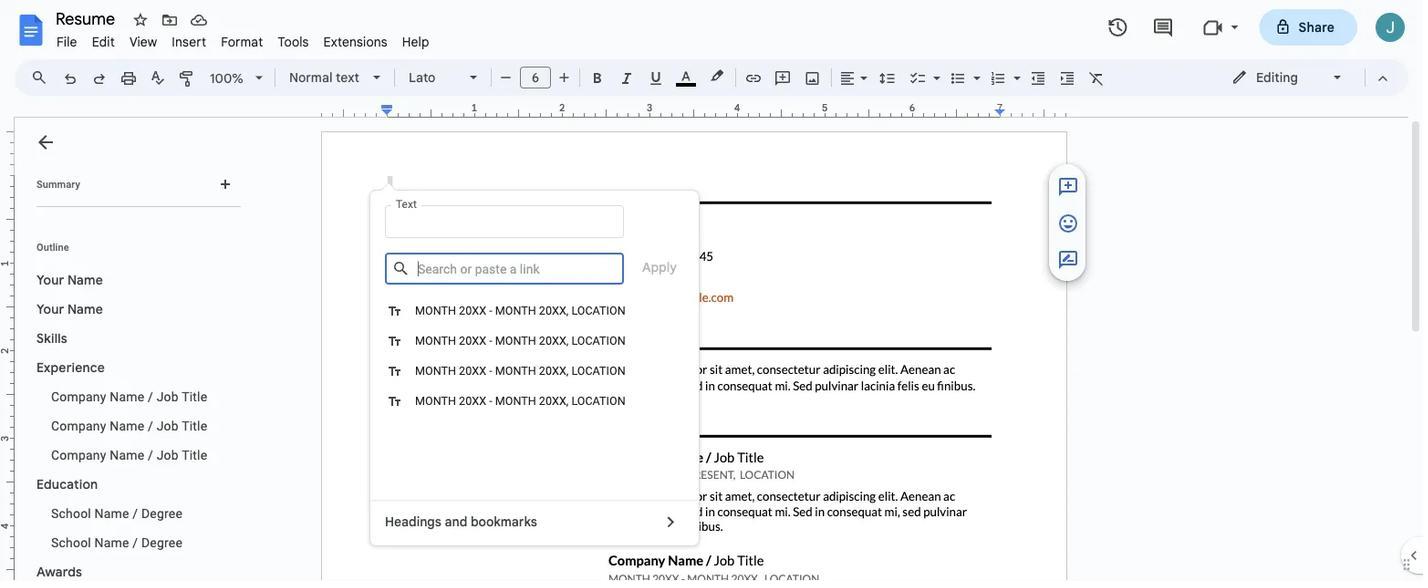 Task type: locate. For each thing, give the bounding box(es) containing it.
school name / degree
[[51, 506, 183, 521], [51, 535, 183, 550]]

Star checkbox
[[128, 7, 153, 33]]

list box
[[371, 297, 699, 417]]

1 vertical spatial school name / degree
[[51, 535, 183, 550]]

month
[[415, 304, 456, 317], [495, 304, 536, 317], [415, 334, 456, 347], [495, 334, 536, 347], [415, 364, 456, 377], [495, 364, 536, 377], [415, 394, 456, 408], [495, 394, 536, 408]]

0 vertical spatial company name / job title
[[51, 389, 208, 404]]

0 vertical spatial degree
[[141, 506, 183, 521]]

2 20xx, from the top
[[539, 334, 569, 347]]

extensions menu item
[[316, 31, 395, 52]]

0 vertical spatial size image
[[1058, 176, 1080, 198]]

font list. lato selected. option
[[409, 65, 459, 90]]

file menu item
[[49, 31, 85, 52]]

menu bar banner
[[0, 0, 1424, 581]]

0 vertical spatial your name
[[37, 272, 103, 288]]

2 job from the top
[[157, 419, 179, 434]]

tools menu item
[[271, 31, 316, 52]]

4 20xx, from the top
[[539, 394, 569, 408]]

menu bar containing file
[[49, 24, 437, 54]]

2 title from the top
[[182, 419, 208, 434]]

2 month 20xx - month 20xx,  location option from the top
[[371, 327, 699, 357]]

20xx,
[[539, 304, 569, 317], [539, 334, 569, 347], [539, 364, 569, 377], [539, 394, 569, 408]]

0 vertical spatial school name / degree
[[51, 506, 183, 521]]

outline
[[37, 241, 69, 253]]

headings
[[385, 514, 442, 530]]

outline heading
[[15, 240, 248, 266]]

2 vertical spatial size image
[[1058, 249, 1080, 271]]

your
[[37, 272, 64, 288], [37, 301, 64, 317]]

3 location from the top
[[572, 364, 626, 377]]

1 vertical spatial job
[[157, 419, 179, 434]]

edit
[[92, 34, 115, 50]]

Font size field
[[520, 67, 559, 89]]

20xx, for third month 20xx - month 20xx,  location option
[[539, 364, 569, 377]]

text color image
[[676, 65, 696, 87]]

1 location from the top
[[572, 304, 626, 317]]

20xx
[[459, 304, 487, 317], [459, 334, 487, 347], [459, 364, 487, 377], [459, 394, 487, 408]]

Rename text field
[[49, 7, 126, 29]]

4 location from the top
[[572, 394, 626, 408]]

company name / job title
[[51, 389, 208, 404], [51, 419, 208, 434], [51, 448, 208, 463]]

your name up skills
[[37, 301, 103, 317]]

awards
[[37, 564, 82, 580]]

0 vertical spatial title
[[182, 389, 208, 404]]

3 20xx from the top
[[459, 364, 487, 377]]

insert menu item
[[165, 31, 214, 52]]

1 month 20xx - month 20xx,  location option from the top
[[371, 297, 699, 327]]

highlight color image
[[707, 65, 728, 87]]

0 vertical spatial job
[[157, 389, 179, 404]]

tools
[[278, 34, 309, 50]]

view menu item
[[122, 31, 165, 52]]

location for 1st month 20xx - month 20xx,  location option from the top of the list box containing month 20xx - month 20xx,  location
[[572, 304, 626, 317]]

menu bar
[[49, 24, 437, 54]]

1 vertical spatial size image
[[1058, 213, 1080, 235]]

4 - from the top
[[489, 394, 493, 408]]

0 vertical spatial school
[[51, 506, 91, 521]]

1 vertical spatial your
[[37, 301, 64, 317]]

location for 2nd month 20xx - month 20xx,  location option from the top of the list box containing month 20xx - month 20xx,  location
[[572, 334, 626, 347]]

school up awards
[[51, 535, 91, 550]]

0 vertical spatial company
[[51, 389, 106, 404]]

Font size text field
[[521, 67, 550, 89]]

20xx, for 2nd month 20xx - month 20xx,  location option from the top of the list box containing month 20xx - month 20xx,  location
[[539, 334, 569, 347]]

location for fourth month 20xx - month 20xx,  location option from the top of the list box containing month 20xx - month 20xx,  location
[[572, 394, 626, 408]]

1 job from the top
[[157, 389, 179, 404]]

3 month 20xx - month 20xx,  location option from the top
[[371, 357, 699, 387]]

1 month 20xx - month 20xx,  location from the top
[[415, 304, 626, 317]]

school name / degree up awards
[[51, 535, 183, 550]]

3 title from the top
[[182, 448, 208, 463]]

1 vertical spatial company
[[51, 419, 106, 434]]

your name down 'outline'
[[37, 272, 103, 288]]

1 vertical spatial degree
[[141, 535, 183, 550]]

2 vertical spatial job
[[157, 448, 179, 463]]

0 vertical spatial your
[[37, 272, 64, 288]]

school
[[51, 506, 91, 521], [51, 535, 91, 550]]

help menu item
[[395, 31, 437, 52]]

1 company from the top
[[51, 389, 106, 404]]

2 vertical spatial company
[[51, 448, 106, 463]]

size image
[[1058, 176, 1080, 198], [1058, 213, 1080, 235], [1058, 249, 1080, 271]]

your up skills
[[37, 301, 64, 317]]

1 20xx, from the top
[[539, 304, 569, 317]]

1 vertical spatial company name / job title
[[51, 419, 208, 434]]

2 location from the top
[[572, 334, 626, 347]]

left margin image
[[322, 103, 393, 117]]

Menus field
[[23, 65, 63, 90]]

application
[[0, 0, 1424, 581]]

summary
[[37, 178, 80, 190]]

4 20xx from the top
[[459, 394, 487, 408]]

your name
[[37, 272, 103, 288], [37, 301, 103, 317]]

company
[[51, 389, 106, 404], [51, 419, 106, 434], [51, 448, 106, 463]]

2 school name / degree from the top
[[51, 535, 183, 550]]

editing
[[1257, 69, 1299, 85]]

education
[[37, 476, 98, 492]]

list box containing month 20xx - month 20xx,  location
[[371, 297, 699, 417]]

your down 'outline'
[[37, 272, 64, 288]]

2 size image from the top
[[1058, 213, 1080, 235]]

1 vertical spatial your name
[[37, 301, 103, 317]]

degree
[[141, 506, 183, 521], [141, 535, 183, 550]]

job
[[157, 389, 179, 404], [157, 419, 179, 434], [157, 448, 179, 463]]

2 - from the top
[[489, 334, 493, 347]]

1 vertical spatial title
[[182, 419, 208, 434]]

Search or paste a link text field
[[416, 255, 623, 283]]

3 - from the top
[[489, 364, 493, 377]]

text
[[336, 69, 360, 85]]

view
[[130, 34, 157, 50]]

None text field
[[385, 205, 624, 238]]

school name / degree down education
[[51, 506, 183, 521]]

month 20xx - month 20xx,  location option
[[371, 297, 699, 327], [371, 327, 699, 357], [371, 357, 699, 387], [371, 387, 699, 417]]

3 20xx, from the top
[[539, 364, 569, 377]]

2 month 20xx - month 20xx,  location from the top
[[415, 334, 626, 347]]

menu bar inside menu bar banner
[[49, 24, 437, 54]]

1 vertical spatial school
[[51, 535, 91, 550]]

2 vertical spatial title
[[182, 448, 208, 463]]

2 vertical spatial company name / job title
[[51, 448, 208, 463]]

and
[[445, 514, 468, 530]]

Anchor text field. text field
[[385, 198, 685, 238]]

1 - from the top
[[489, 304, 493, 317]]

3 month 20xx - month 20xx,  location from the top
[[415, 364, 626, 377]]

month 20xx - month 20xx,  location
[[415, 304, 626, 317], [415, 334, 626, 347], [415, 364, 626, 377], [415, 394, 626, 408]]

-
[[489, 304, 493, 317], [489, 334, 493, 347], [489, 364, 493, 377], [489, 394, 493, 408]]

1 title from the top
[[182, 389, 208, 404]]

location for third month 20xx - month 20xx,  location option
[[572, 364, 626, 377]]

insert
[[172, 34, 206, 50]]

school down education
[[51, 506, 91, 521]]

1 your name from the top
[[37, 272, 103, 288]]

title
[[182, 389, 208, 404], [182, 419, 208, 434], [182, 448, 208, 463]]

20xx, for 1st month 20xx - month 20xx,  location option from the top of the list box containing month 20xx - month 20xx,  location
[[539, 304, 569, 317]]

location
[[572, 304, 626, 317], [572, 334, 626, 347], [572, 364, 626, 377], [572, 394, 626, 408]]

normal
[[289, 69, 333, 85]]

name
[[67, 272, 103, 288], [67, 301, 103, 317], [110, 389, 145, 404], [110, 419, 145, 434], [110, 448, 145, 463], [95, 506, 129, 521], [95, 535, 129, 550]]

summary heading
[[37, 177, 80, 192]]

/
[[148, 389, 153, 404], [148, 419, 153, 434], [148, 448, 153, 463], [133, 506, 138, 521], [133, 535, 138, 550]]



Task type: describe. For each thing, give the bounding box(es) containing it.
3 company name / job title from the top
[[51, 448, 208, 463]]

2 company name / job title from the top
[[51, 419, 208, 434]]

none text field inside text text field
[[385, 205, 624, 238]]

bulleted list menu image
[[969, 66, 981, 72]]

2 school from the top
[[51, 535, 91, 550]]

format
[[221, 34, 263, 50]]

1 school name / degree from the top
[[51, 506, 183, 521]]

3 job from the top
[[157, 448, 179, 463]]

2 degree from the top
[[141, 535, 183, 550]]

experience
[[37, 360, 105, 376]]

lato
[[409, 69, 436, 85]]

1 company name / job title from the top
[[51, 389, 208, 404]]

numbered list menu image
[[1010, 66, 1021, 72]]

2 your name from the top
[[37, 301, 103, 317]]

4 month 20xx - month 20xx,  location option from the top
[[371, 387, 699, 417]]

main toolbar
[[54, 0, 1112, 378]]

document outline element
[[15, 118, 263, 581]]

1 school from the top
[[51, 506, 91, 521]]

2 your from the top
[[37, 301, 64, 317]]

1 20xx from the top
[[459, 304, 487, 317]]

list box inside edit or insert link dialog
[[371, 297, 699, 417]]

file
[[57, 34, 77, 50]]

checklist menu image
[[929, 66, 941, 72]]

application containing share
[[0, 0, 1424, 581]]

headings and bookmarks
[[385, 514, 538, 530]]

2 company from the top
[[51, 419, 106, 434]]

share button
[[1260, 9, 1358, 46]]

edit menu item
[[85, 31, 122, 52]]

headings and bookmarks alert dialog
[[370, 183, 700, 548]]

help
[[402, 34, 430, 50]]

headings and bookmarks button
[[371, 501, 699, 546]]

1 your from the top
[[37, 272, 64, 288]]

Zoom text field
[[205, 66, 249, 91]]

3 size image from the top
[[1058, 249, 1080, 271]]

- for third month 20xx - month 20xx,  location option
[[489, 364, 493, 377]]

format menu item
[[214, 31, 271, 52]]

editing button
[[1220, 64, 1357, 91]]

top margin image
[[0, 132, 14, 181]]

3 company from the top
[[51, 448, 106, 463]]

skills
[[37, 330, 67, 346]]

- for 2nd month 20xx - month 20xx,  location option from the top of the list box containing month 20xx - month 20xx,  location
[[489, 334, 493, 347]]

share
[[1299, 19, 1335, 35]]

bookmarks
[[471, 514, 538, 530]]

mode and view toolbar
[[1219, 59, 1398, 96]]

1 size image from the top
[[1058, 176, 1080, 198]]

extensions
[[324, 34, 388, 50]]

insert image image
[[803, 65, 824, 90]]

Zoom field
[[203, 65, 271, 92]]

- for 1st month 20xx - month 20xx,  location option from the top of the list box containing month 20xx - month 20xx,  location
[[489, 304, 493, 317]]

1 degree from the top
[[141, 506, 183, 521]]

text
[[396, 198, 417, 211]]

2 20xx from the top
[[459, 334, 487, 347]]

right margin image
[[996, 103, 1066, 117]]

normal text
[[289, 69, 360, 85]]

styles list. normal text selected. option
[[289, 65, 362, 90]]

line & paragraph spacing image
[[878, 65, 899, 90]]

20xx, for fourth month 20xx - month 20xx,  location option from the top of the list box containing month 20xx - month 20xx,  location
[[539, 394, 569, 408]]

- for fourth month 20xx - month 20xx,  location option from the top of the list box containing month 20xx - month 20xx,  location
[[489, 394, 493, 408]]

edit or insert link dialog
[[370, 190, 700, 548]]

4 month 20xx - month 20xx,  location from the top
[[415, 394, 626, 408]]



Task type: vqa. For each thing, say whether or not it's contained in the screenshot.
ookmark
no



